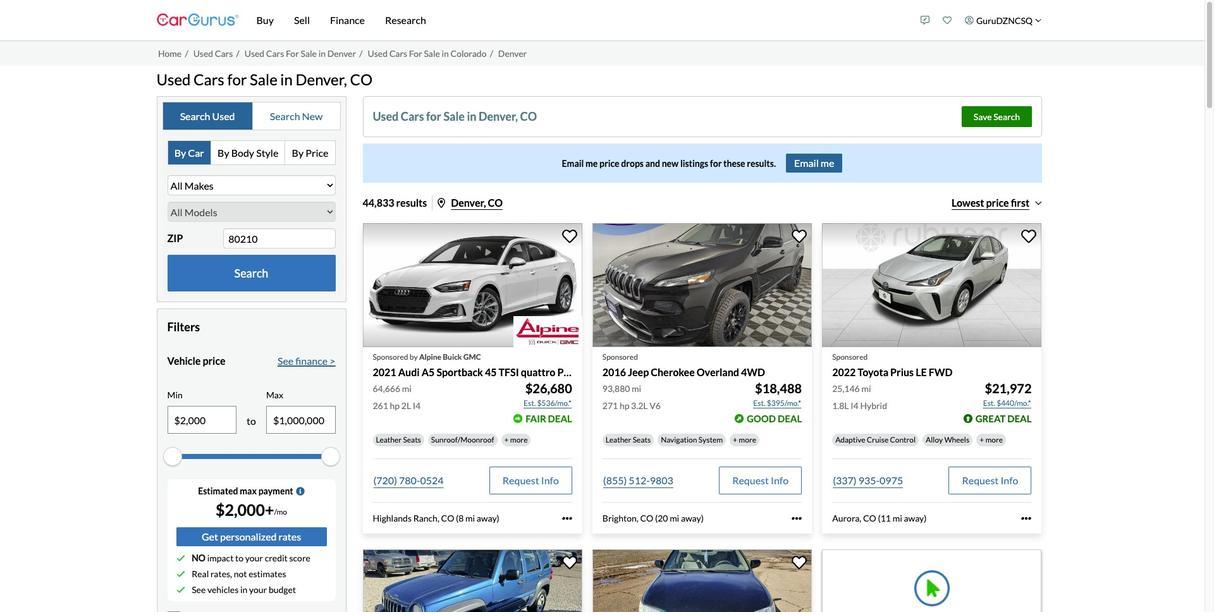 Task type: describe. For each thing, give the bounding box(es) containing it.
est. for $18,488
[[753, 398, 765, 408]]

0 vertical spatial used cars for sale in denver, co
[[157, 70, 372, 88]]

leather seats for $26,680
[[376, 435, 421, 444]]

>
[[330, 355, 335, 367]]

adaptive cruise control
[[835, 435, 916, 444]]

results
[[396, 197, 427, 209]]

780-
[[399, 474, 420, 486]]

/mo
[[274, 507, 287, 517]]

buy
[[256, 14, 274, 26]]

$2,000+
[[216, 500, 274, 519]]

estimated max payment
[[198, 486, 293, 496]]

tab list containing search used
[[162, 102, 341, 131]]

1 for from the left
[[286, 48, 299, 59]]

$26,680
[[525, 381, 572, 396]]

toyota
[[858, 366, 888, 378]]

tab list containing by car
[[167, 141, 335, 165]]

and
[[645, 158, 660, 169]]

by car tab
[[168, 141, 211, 165]]

check image
[[176, 554, 185, 563]]

finance
[[330, 14, 365, 26]]

Min text field
[[168, 407, 236, 433]]

results.
[[747, 158, 776, 169]]

by for by price
[[292, 147, 304, 159]]

seats for $26,680
[[403, 435, 421, 444]]

info for $18,488
[[771, 474, 789, 486]]

highlands
[[373, 513, 412, 523]]

estimated
[[198, 486, 238, 496]]

request for $18,488
[[732, 474, 769, 486]]

info circle image
[[296, 487, 305, 496]]

max
[[240, 486, 257, 496]]

$536/mo.*
[[537, 398, 572, 408]]

silver 2022 toyota prius le fwd hatchback front-wheel drive continuously variable transmission image
[[822, 223, 1042, 347]]

0 vertical spatial denver,
[[296, 70, 347, 88]]

save search button
[[962, 106, 1032, 127]]

used inside tab
[[212, 110, 235, 122]]

away) for $21,972
[[904, 513, 927, 523]]

mi inside 25,146 mi 1.8l i4 hybrid
[[862, 383, 871, 394]]

vehicles
[[207, 584, 239, 595]]

aurora, co (11 mi away)
[[832, 513, 927, 523]]

request info for $21,972
[[962, 474, 1018, 486]]

research button
[[375, 0, 436, 40]]

great
[[975, 413, 1006, 424]]

cargurus logo homepage link image
[[157, 2, 239, 38]]

email me price drops and new listings for these results.
[[562, 158, 776, 169]]

45
[[485, 366, 497, 378]]

by for by body style
[[218, 147, 229, 159]]

email me button
[[786, 154, 843, 173]]

me for email me
[[821, 157, 834, 169]]

mi right '(8'
[[465, 513, 475, 523]]

0 vertical spatial for
[[227, 70, 247, 88]]

home
[[158, 48, 182, 59]]

price
[[306, 147, 328, 159]]

navigation system
[[661, 435, 723, 444]]

2 denver from the left
[[498, 48, 527, 59]]

alpine buick gmc image
[[514, 316, 582, 347]]

rates
[[279, 531, 301, 543]]

cherokee
[[651, 366, 695, 378]]

colorado
[[451, 48, 487, 59]]

i4 inside 25,146 mi 1.8l i4 hybrid
[[851, 400, 859, 411]]

user icon image
[[965, 16, 974, 25]]

gurudzncsq menu item
[[959, 3, 1048, 38]]

search for search new
[[270, 110, 300, 122]]

tfsi
[[499, 366, 519, 378]]

zip
[[167, 232, 183, 244]]

93,880 mi 271 hp 3.2l v6
[[603, 383, 661, 411]]

(720) 780-0524
[[373, 474, 444, 486]]

3.2l
[[631, 400, 648, 411]]

no
[[192, 553, 206, 564]]

ellipsis h image for $18,488
[[792, 513, 802, 523]]

ranch,
[[413, 513, 439, 523]]

fair deal
[[526, 413, 572, 424]]

$18,488
[[755, 381, 802, 396]]

deal for $21,972
[[1008, 413, 1032, 424]]

sportback
[[437, 366, 483, 378]]

prius
[[890, 366, 914, 378]]

quattro
[[521, 366, 555, 378]]

cargurus logo homepage link link
[[157, 2, 239, 38]]

real rates, not estimates
[[192, 569, 286, 579]]

buy button
[[246, 0, 284, 40]]

your for budget
[[249, 584, 267, 595]]

$18,488 est. $395/mo.*
[[753, 381, 802, 408]]

request for $26,680
[[503, 474, 539, 486]]

hybrid
[[860, 400, 887, 411]]

adaptive
[[835, 435, 865, 444]]

save
[[974, 111, 992, 122]]

sponsored 2016 jeep cherokee overland 4wd
[[603, 352, 765, 378]]

$2,000+ /mo
[[216, 500, 287, 519]]

map marker alt image
[[438, 198, 445, 208]]

estimates
[[249, 569, 286, 579]]

(720) 780-0524 button
[[373, 467, 444, 494]]

25,146
[[832, 383, 860, 394]]

2022
[[832, 366, 856, 378]]

+ for $26,680
[[504, 435, 509, 444]]

get
[[202, 531, 218, 543]]

more for $18,488
[[739, 435, 756, 444]]

brighton, co (20 mi away)
[[603, 513, 704, 523]]

0 vertical spatial to
[[247, 415, 256, 427]]

271
[[603, 400, 618, 411]]

(855)
[[603, 474, 627, 486]]

mi right (11
[[893, 513, 902, 523]]

great deal
[[975, 413, 1032, 424]]

by price tab
[[285, 141, 335, 165]]

(337) 935-0975 button
[[832, 467, 904, 494]]

vehicle
[[167, 355, 201, 367]]

seats for $18,488
[[633, 435, 651, 444]]

4 / from the left
[[490, 48, 493, 59]]

highlands ranch, co (8 mi away)
[[373, 513, 499, 523]]

mi inside 64,666 mi 261 hp 2l i4
[[402, 383, 412, 394]]

est. $440/mo.* button
[[982, 397, 1032, 410]]

1.8l
[[832, 400, 849, 411]]

by car
[[174, 147, 204, 159]]

mi inside 93,880 mi 271 hp 3.2l v6
[[632, 383, 641, 394]]

(855) 512-9803 button
[[603, 467, 674, 494]]

request info button for $18,488
[[719, 467, 802, 494]]

1 away) from the left
[[477, 513, 499, 523]]

64,666
[[373, 383, 400, 394]]

sponsored for $18,488
[[603, 352, 638, 361]]

+ for $21,972
[[980, 435, 984, 444]]

44,833 results
[[363, 197, 427, 209]]

0524
[[420, 474, 444, 486]]

gurudzncsq menu
[[914, 3, 1048, 38]]

mi right (20
[[670, 513, 679, 523]]

1 vertical spatial to
[[235, 553, 243, 564]]

min
[[167, 390, 183, 400]]

request info for $18,488
[[732, 474, 789, 486]]

sponsored for $26,680
[[373, 352, 408, 361]]

$21,972 est. $440/mo.*
[[983, 381, 1032, 408]]

deal for $18,488
[[778, 413, 802, 424]]

email me
[[794, 157, 834, 169]]

audi
[[398, 366, 420, 378]]

more for $21,972
[[985, 435, 1003, 444]]

44,833
[[363, 197, 394, 209]]

$440/mo.*
[[997, 398, 1031, 408]]

info for $26,680
[[541, 474, 559, 486]]

ZIP telephone field
[[223, 228, 335, 249]]

search new tab
[[253, 103, 340, 130]]

ellipsis h image for $21,972
[[1022, 513, 1032, 523]]

away) for $18,488
[[681, 513, 704, 523]]



Task type: vqa. For each thing, say whether or not it's contained in the screenshot.
'After driving through a major downpour in rain my check engine light started  blinking and then my vehicle won't go over 60mph'
no



Task type: locate. For each thing, give the bounding box(es) containing it.
sunroof/moonroof
[[431, 435, 494, 444]]

1 horizontal spatial to
[[247, 415, 256, 427]]

est. inside $18,488 est. $395/mo.*
[[753, 398, 765, 408]]

2 away) from the left
[[681, 513, 704, 523]]

ellipsis h image
[[562, 513, 572, 523]]

2 leather seats from the left
[[606, 435, 651, 444]]

0 vertical spatial check image
[[176, 570, 185, 579]]

gmc
[[463, 352, 481, 361]]

jeep
[[628, 366, 649, 378]]

hp inside 93,880 mi 271 hp 3.2l v6
[[620, 400, 629, 411]]

not
[[234, 569, 247, 579]]

brighton,
[[603, 513, 639, 523]]

these
[[723, 158, 745, 169]]

2 horizontal spatial more
[[985, 435, 1003, 444]]

$395/mo.*
[[767, 398, 801, 408]]

1 horizontal spatial deal
[[778, 413, 802, 424]]

2 hp from the left
[[620, 400, 629, 411]]

(337)
[[833, 474, 857, 486]]

1 seats from the left
[[403, 435, 421, 444]]

see down real
[[192, 584, 206, 595]]

1 deal from the left
[[548, 413, 572, 424]]

0 vertical spatial price
[[599, 158, 619, 169]]

info down great deal
[[1001, 474, 1018, 486]]

email for email me
[[794, 157, 819, 169]]

1 horizontal spatial est.
[[753, 398, 765, 408]]

hp right 271
[[620, 400, 629, 411]]

0 horizontal spatial deal
[[548, 413, 572, 424]]

3 / from the left
[[359, 48, 363, 59]]

1 i4 from the left
[[413, 400, 421, 411]]

1 horizontal spatial leather seats
[[606, 435, 651, 444]]

935-
[[859, 474, 880, 486]]

hp for $18,488
[[620, 400, 629, 411]]

alpine
[[419, 352, 441, 361]]

deal down $440/mo.*
[[1008, 413, 1032, 424]]

/ right used cars link
[[236, 48, 239, 59]]

info for $21,972
[[1001, 474, 1018, 486]]

request info down "good"
[[732, 474, 789, 486]]

1 leather seats from the left
[[376, 435, 421, 444]]

email inside button
[[794, 157, 819, 169]]

by left "price"
[[292, 147, 304, 159]]

see left finance
[[278, 355, 294, 367]]

1 horizontal spatial i4
[[851, 400, 859, 411]]

request info button for $21,972
[[949, 467, 1032, 494]]

see for see finance >
[[278, 355, 294, 367]]

more down great
[[985, 435, 1003, 444]]

2 est. from the left
[[753, 398, 765, 408]]

by
[[174, 147, 186, 159], [218, 147, 229, 159], [292, 147, 304, 159]]

by price
[[292, 147, 328, 159]]

2 deal from the left
[[778, 413, 802, 424]]

sale
[[301, 48, 317, 59], [424, 48, 440, 59], [250, 70, 277, 88], [444, 110, 465, 123]]

denver right colorado on the top
[[498, 48, 527, 59]]

white 2021 audi a5 sportback 45 tfsi quattro premium awd sedan all-wheel drive automatic image
[[363, 223, 582, 347]]

0 horizontal spatial email
[[562, 158, 584, 169]]

by body style
[[218, 147, 278, 159]]

2 ellipsis h image from the left
[[1022, 513, 1032, 523]]

1 horizontal spatial ellipsis h image
[[1022, 513, 1032, 523]]

64,666 mi 261 hp 2l i4
[[373, 383, 421, 411]]

0 vertical spatial tab list
[[162, 102, 341, 131]]

1 horizontal spatial seats
[[633, 435, 651, 444]]

search new
[[270, 110, 323, 122]]

+ for $18,488
[[733, 435, 737, 444]]

mi
[[402, 383, 412, 394], [632, 383, 641, 394], [862, 383, 871, 394], [465, 513, 475, 523], [670, 513, 679, 523], [893, 513, 902, 523]]

1 check image from the top
[[176, 570, 185, 579]]

budget
[[269, 584, 296, 595]]

premium
[[557, 366, 599, 378]]

0 horizontal spatial sponsored
[[373, 352, 408, 361]]

0 horizontal spatial more
[[510, 435, 528, 444]]

leather
[[376, 435, 402, 444], [606, 435, 631, 444]]

search right save
[[994, 111, 1020, 122]]

see finance >
[[278, 355, 335, 367]]

1 horizontal spatial sponsored
[[603, 352, 638, 361]]

/
[[185, 48, 188, 59], [236, 48, 239, 59], [359, 48, 363, 59], [490, 48, 493, 59]]

/ right colorado on the top
[[490, 48, 493, 59]]

hp left 2l
[[390, 400, 400, 411]]

$21,972
[[985, 381, 1032, 396]]

finance button
[[320, 0, 375, 40]]

1 horizontal spatial request
[[732, 474, 769, 486]]

$26,680 est. $536/mo.*
[[524, 381, 572, 408]]

0 horizontal spatial for
[[227, 70, 247, 88]]

filters
[[167, 320, 200, 334]]

est. for $21,972
[[983, 398, 995, 408]]

1 horizontal spatial for
[[426, 110, 441, 123]]

1 vertical spatial used cars for sale in denver, co
[[373, 110, 537, 123]]

0 horizontal spatial away)
[[477, 513, 499, 523]]

request
[[503, 474, 539, 486], [732, 474, 769, 486], [962, 474, 999, 486]]

/ down finance popup button
[[359, 48, 363, 59]]

3 + more from the left
[[980, 435, 1003, 444]]

2 horizontal spatial by
[[292, 147, 304, 159]]

denver
[[327, 48, 356, 59], [498, 48, 527, 59]]

by left body in the top left of the page
[[218, 147, 229, 159]]

1 vertical spatial for
[[426, 110, 441, 123]]

body
[[231, 147, 254, 159]]

search inside "button"
[[994, 111, 1020, 122]]

0 horizontal spatial ellipsis h image
[[792, 513, 802, 523]]

more down "good"
[[739, 435, 756, 444]]

sponsored up 2021
[[373, 352, 408, 361]]

1 request info from the left
[[503, 474, 559, 486]]

1 + from the left
[[504, 435, 509, 444]]

buick
[[443, 352, 462, 361]]

1 leather from the left
[[376, 435, 402, 444]]

search up car
[[180, 110, 210, 122]]

1 info from the left
[[541, 474, 559, 486]]

check image for real rates, not estimates
[[176, 570, 185, 579]]

saved cars image
[[943, 16, 952, 25]]

in
[[318, 48, 326, 59], [442, 48, 449, 59], [280, 70, 293, 88], [467, 110, 477, 123], [240, 584, 247, 595]]

check image
[[176, 570, 185, 579], [176, 585, 185, 594]]

info down fair deal
[[541, 474, 559, 486]]

email left drops
[[562, 158, 584, 169]]

sell button
[[284, 0, 320, 40]]

0 horizontal spatial by
[[174, 147, 186, 159]]

email for email me price drops and new listings for these results.
[[562, 158, 584, 169]]

1 horizontal spatial request info
[[732, 474, 789, 486]]

search used tab
[[163, 103, 253, 130]]

2 + from the left
[[733, 435, 737, 444]]

menu bar containing buy
[[239, 0, 914, 40]]

payment
[[258, 486, 293, 496]]

1 hp from the left
[[390, 400, 400, 411]]

2 check image from the top
[[176, 585, 185, 594]]

2 request info button from the left
[[719, 467, 802, 494]]

est. for $26,680
[[524, 398, 536, 408]]

2 / from the left
[[236, 48, 239, 59]]

(337) 935-0975
[[833, 474, 903, 486]]

price left drops
[[599, 158, 619, 169]]

2 horizontal spatial info
[[1001, 474, 1018, 486]]

by body style tab
[[211, 141, 285, 165]]

2 horizontal spatial request
[[962, 474, 999, 486]]

3 deal from the left
[[1008, 413, 1032, 424]]

+ right system
[[733, 435, 737, 444]]

0 horizontal spatial price
[[203, 355, 225, 367]]

a5
[[422, 366, 435, 378]]

2 info from the left
[[771, 474, 789, 486]]

est. up great
[[983, 398, 995, 408]]

est.
[[524, 398, 536, 408], [753, 398, 765, 408], [983, 398, 995, 408]]

+
[[504, 435, 509, 444], [733, 435, 737, 444], [980, 435, 984, 444]]

to up real rates, not estimates
[[235, 553, 243, 564]]

see for see vehicles in your budget
[[192, 584, 206, 595]]

2 horizontal spatial deal
[[1008, 413, 1032, 424]]

0 horizontal spatial request info
[[503, 474, 559, 486]]

0 horizontal spatial me
[[586, 158, 598, 169]]

1 horizontal spatial request info button
[[719, 467, 802, 494]]

0 horizontal spatial i4
[[413, 400, 421, 411]]

1 denver from the left
[[327, 48, 356, 59]]

0 horizontal spatial +
[[504, 435, 509, 444]]

personalized
[[220, 531, 277, 543]]

0 horizontal spatial for
[[286, 48, 299, 59]]

request info button for $26,680
[[489, 467, 572, 494]]

search for search
[[234, 266, 268, 280]]

0 horizontal spatial seats
[[403, 435, 421, 444]]

for
[[227, 70, 247, 88], [426, 110, 441, 123], [710, 158, 722, 169]]

search for search used
[[180, 110, 210, 122]]

denver down finance popup button
[[327, 48, 356, 59]]

by inside tab
[[174, 147, 186, 159]]

1 more from the left
[[510, 435, 528, 444]]

0 vertical spatial see
[[278, 355, 294, 367]]

est. inside $21,972 est. $440/mo.*
[[983, 398, 995, 408]]

sponsored for $21,972
[[832, 352, 868, 361]]

hp for $26,680
[[390, 400, 400, 411]]

1 + more from the left
[[504, 435, 528, 444]]

deal for $26,680
[[548, 413, 572, 424]]

hp inside 64,666 mi 261 hp 2l i4
[[390, 400, 400, 411]]

1 horizontal spatial price
[[599, 158, 619, 169]]

est. up the fair
[[524, 398, 536, 408]]

me inside button
[[821, 157, 834, 169]]

sponsored inside sponsored by alpine buick gmc 2021 audi a5 sportback 45 tfsi quattro premium awd
[[373, 352, 408, 361]]

for down the research popup button
[[409, 48, 422, 59]]

sponsored up 2022
[[832, 352, 868, 361]]

2 i4 from the left
[[851, 400, 859, 411]]

away) right '(8'
[[477, 513, 499, 523]]

1 horizontal spatial for
[[409, 48, 422, 59]]

ellipsis h image
[[792, 513, 802, 523], [1022, 513, 1032, 523]]

denver, co
[[451, 197, 503, 209]]

request for $21,972
[[962, 474, 999, 486]]

request info button down "good"
[[719, 467, 802, 494]]

+ more for $26,680
[[504, 435, 528, 444]]

email
[[794, 157, 819, 169], [562, 158, 584, 169]]

3 away) from the left
[[904, 513, 927, 523]]

2l
[[401, 400, 411, 411]]

request info down the fair
[[503, 474, 559, 486]]

1 horizontal spatial denver
[[498, 48, 527, 59]]

0 horizontal spatial request
[[503, 474, 539, 486]]

blue 2004 jeep liberty sport 4wd suv / crossover four-wheel drive null image
[[363, 550, 582, 612]]

(11
[[878, 513, 891, 523]]

chevron down image
[[1035, 17, 1041, 24]]

1 horizontal spatial + more
[[733, 435, 756, 444]]

1 vertical spatial denver,
[[479, 110, 518, 123]]

est. inside $26,680 est. $536/mo.*
[[524, 398, 536, 408]]

3 request from the left
[[962, 474, 999, 486]]

1 request info button from the left
[[489, 467, 572, 494]]

0 horizontal spatial denver
[[327, 48, 356, 59]]

1 by from the left
[[174, 147, 186, 159]]

1 vertical spatial see
[[192, 584, 206, 595]]

1 ellipsis h image from the left
[[792, 513, 802, 523]]

+ down great
[[980, 435, 984, 444]]

2 + more from the left
[[733, 435, 756, 444]]

seats down 3.2l
[[633, 435, 651, 444]]

2 horizontal spatial request info button
[[949, 467, 1032, 494]]

leather seats
[[376, 435, 421, 444], [606, 435, 651, 444]]

1 vertical spatial your
[[249, 584, 267, 595]]

1 horizontal spatial email
[[794, 157, 819, 169]]

3 more from the left
[[985, 435, 1003, 444]]

request info button up ellipsis h icon
[[489, 467, 572, 494]]

for down 'sell' dropdown button
[[286, 48, 299, 59]]

email right results.
[[794, 157, 819, 169]]

by left car
[[174, 147, 186, 159]]

2 seats from the left
[[633, 435, 651, 444]]

i4 right 2l
[[413, 400, 421, 411]]

0 horizontal spatial info
[[541, 474, 559, 486]]

vehicle price
[[167, 355, 225, 367]]

navigation
[[661, 435, 697, 444]]

more for $26,680
[[510, 435, 528, 444]]

sponsored up 2016
[[603, 352, 638, 361]]

2 horizontal spatial for
[[710, 158, 722, 169]]

by
[[410, 352, 418, 361]]

2 leather from the left
[[606, 435, 631, 444]]

good
[[747, 413, 776, 424]]

price
[[599, 158, 619, 169], [203, 355, 225, 367]]

brilliant black crystal pearlcoat 2016 jeep cherokee overland 4wd suv / crossover four-wheel drive 9-speed automatic image
[[592, 223, 812, 347]]

no impact to your credit score
[[192, 553, 310, 564]]

0 horizontal spatial see
[[192, 584, 206, 595]]

+ more down "good"
[[733, 435, 756, 444]]

leather seats for $18,488
[[606, 435, 651, 444]]

sponsored
[[373, 352, 408, 361], [603, 352, 638, 361], [832, 352, 868, 361]]

2 more from the left
[[739, 435, 756, 444]]

check image for see vehicles in your budget
[[176, 585, 185, 594]]

finance
[[295, 355, 328, 367]]

2 for from the left
[[409, 48, 422, 59]]

+ more for $21,972
[[980, 435, 1003, 444]]

(8
[[456, 513, 464, 523]]

1 / from the left
[[185, 48, 188, 59]]

2 horizontal spatial away)
[[904, 513, 927, 523]]

leather for $26,680
[[376, 435, 402, 444]]

2 sponsored from the left
[[603, 352, 638, 361]]

0 horizontal spatial est.
[[524, 398, 536, 408]]

1 horizontal spatial hp
[[620, 400, 629, 411]]

+ right sunroof/moonroof
[[504, 435, 509, 444]]

1 horizontal spatial info
[[771, 474, 789, 486]]

see finance > link
[[278, 354, 335, 369]]

3 request info from the left
[[962, 474, 1018, 486]]

1 horizontal spatial +
[[733, 435, 737, 444]]

info down good deal
[[771, 474, 789, 486]]

request info button down wheels
[[949, 467, 1032, 494]]

price right vehicle
[[203, 355, 225, 367]]

+ more down great
[[980, 435, 1003, 444]]

search button
[[167, 255, 335, 292]]

/ right the home link
[[185, 48, 188, 59]]

sponsored inside sponsored 2022 toyota prius le fwd
[[832, 352, 868, 361]]

your down estimates
[[249, 584, 267, 595]]

2 horizontal spatial est.
[[983, 398, 995, 408]]

search down the "zip" telephone field
[[234, 266, 268, 280]]

25,146 mi 1.8l i4 hybrid
[[832, 383, 887, 411]]

sell
[[294, 14, 310, 26]]

1 sponsored from the left
[[373, 352, 408, 361]]

by inside tab
[[292, 147, 304, 159]]

menu bar
[[239, 0, 914, 40]]

0 horizontal spatial + more
[[504, 435, 528, 444]]

your up estimates
[[245, 553, 263, 564]]

fair
[[526, 413, 546, 424]]

1 vertical spatial price
[[203, 355, 225, 367]]

seats down 2l
[[403, 435, 421, 444]]

(20
[[655, 513, 668, 523]]

leather down 261
[[376, 435, 402, 444]]

leather down 271
[[606, 435, 631, 444]]

me for email me price drops and new listings for these results.
[[586, 158, 598, 169]]

2 horizontal spatial request info
[[962, 474, 1018, 486]]

2 request from the left
[[732, 474, 769, 486]]

away) right (11
[[904, 513, 927, 523]]

1 vertical spatial check image
[[176, 585, 185, 594]]

leather seats down 3.2l
[[606, 435, 651, 444]]

0 horizontal spatial to
[[235, 553, 243, 564]]

2 vertical spatial for
[[710, 158, 722, 169]]

+ more down the fair
[[504, 435, 528, 444]]

Max text field
[[267, 407, 335, 433]]

0 horizontal spatial leather
[[376, 435, 402, 444]]

3 + from the left
[[980, 435, 984, 444]]

gurudzncsq button
[[959, 3, 1048, 38]]

1 request from the left
[[503, 474, 539, 486]]

away) right (20
[[681, 513, 704, 523]]

impact
[[207, 553, 234, 564]]

1 horizontal spatial away)
[[681, 513, 704, 523]]

0 horizontal spatial hp
[[390, 400, 400, 411]]

deal down "$536/mo.*"
[[548, 413, 572, 424]]

mi down toyota
[[862, 383, 871, 394]]

1 horizontal spatial more
[[739, 435, 756, 444]]

3 request info button from the left
[[949, 467, 1032, 494]]

2 horizontal spatial + more
[[980, 435, 1003, 444]]

alloy
[[926, 435, 943, 444]]

request info down wheels
[[962, 474, 1018, 486]]

0 vertical spatial your
[[245, 553, 263, 564]]

deal down $395/mo.*
[[778, 413, 802, 424]]

est. up "good"
[[753, 398, 765, 408]]

more down the fair
[[510, 435, 528, 444]]

search left the new
[[270, 110, 300, 122]]

your for credit
[[245, 553, 263, 564]]

1 horizontal spatial me
[[821, 157, 834, 169]]

request info
[[503, 474, 559, 486], [732, 474, 789, 486], [962, 474, 1018, 486]]

request info for $26,680
[[503, 474, 559, 486]]

9803
[[650, 474, 673, 486]]

info
[[541, 474, 559, 486], [771, 474, 789, 486], [1001, 474, 1018, 486]]

tab list
[[162, 102, 341, 131], [167, 141, 335, 165]]

home / used cars / used cars for sale in denver / used cars for sale in colorado / denver
[[158, 48, 527, 59]]

away)
[[477, 513, 499, 523], [681, 513, 704, 523], [904, 513, 927, 523]]

0 horizontal spatial leather seats
[[376, 435, 421, 444]]

leather seats down 2l
[[376, 435, 421, 444]]

3 sponsored from the left
[[832, 352, 868, 361]]

3 info from the left
[[1001, 474, 1018, 486]]

0 horizontal spatial request info button
[[489, 467, 572, 494]]

2 vertical spatial denver,
[[451, 197, 486, 209]]

i4 inside 64,666 mi 261 hp 2l i4
[[413, 400, 421, 411]]

1 est. from the left
[[524, 398, 536, 408]]

mi down 'jeep'
[[632, 383, 641, 394]]

0975
[[880, 474, 903, 486]]

2 by from the left
[[218, 147, 229, 159]]

add a car review image
[[921, 16, 930, 25]]

leather for $18,488
[[606, 435, 631, 444]]

1 horizontal spatial leather
[[606, 435, 631, 444]]

2 request info from the left
[[732, 474, 789, 486]]

2 horizontal spatial +
[[980, 435, 984, 444]]

mi down the audi
[[402, 383, 412, 394]]

used cars for sale in denver link
[[245, 48, 356, 59]]

green 1999 honda accord ex sedan front-wheel drive 4-speed automatic image
[[592, 550, 812, 612]]

by inside tab
[[218, 147, 229, 159]]

hp
[[390, 400, 400, 411], [620, 400, 629, 411]]

2 horizontal spatial sponsored
[[832, 352, 868, 361]]

i4 right 1.8l
[[851, 400, 859, 411]]

1 horizontal spatial by
[[218, 147, 229, 159]]

see
[[278, 355, 294, 367], [192, 584, 206, 595]]

1 horizontal spatial see
[[278, 355, 294, 367]]

to left max text field
[[247, 415, 256, 427]]

sponsored inside sponsored 2016 jeep cherokee overland 4wd
[[603, 352, 638, 361]]

by for by car
[[174, 147, 186, 159]]

3 est. from the left
[[983, 398, 995, 408]]

1 vertical spatial tab list
[[167, 141, 335, 165]]

search inside button
[[234, 266, 268, 280]]

+ more for $18,488
[[733, 435, 756, 444]]

get personalized rates
[[202, 531, 301, 543]]

save search
[[974, 111, 1020, 122]]

denver, co button
[[438, 197, 503, 209]]

3 by from the left
[[292, 147, 304, 159]]



